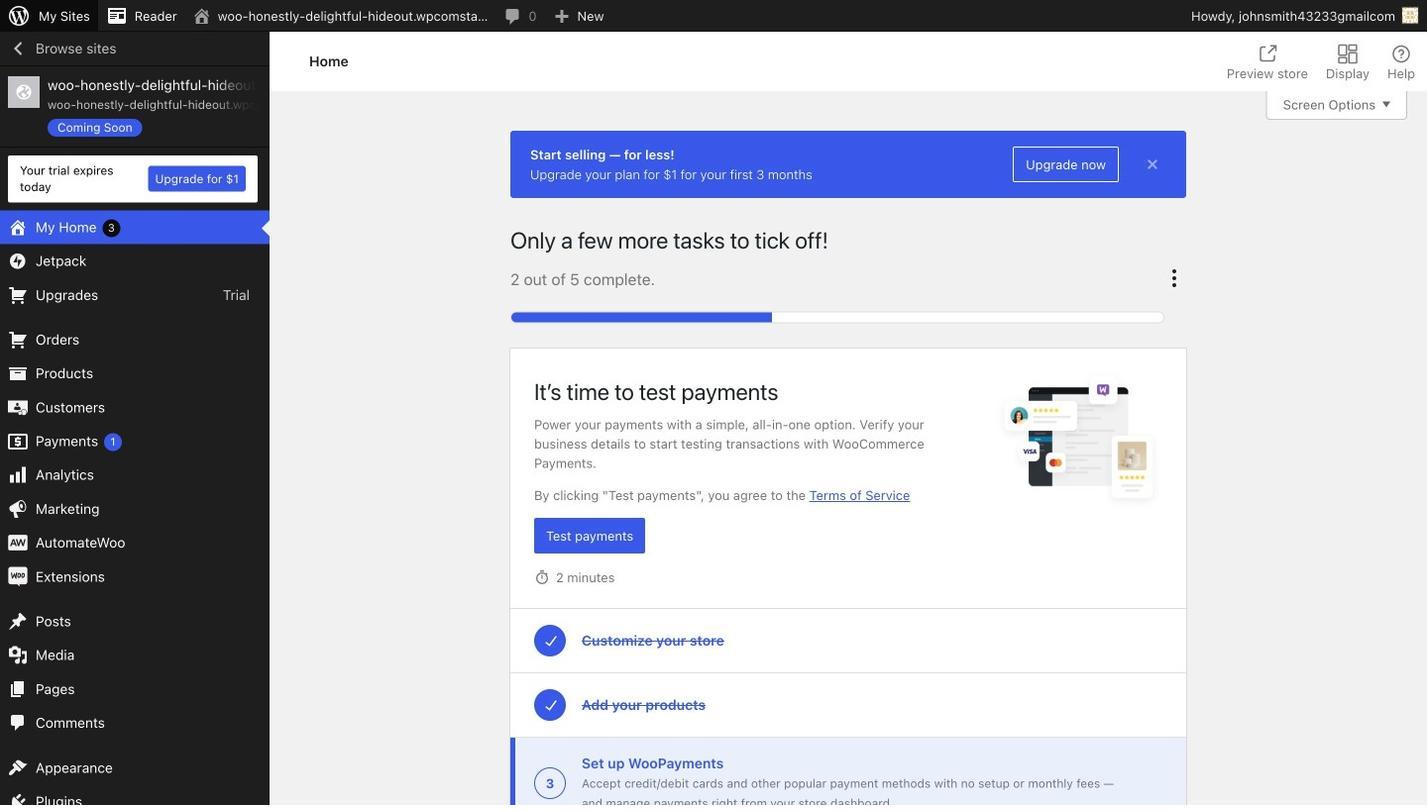 Task type: locate. For each thing, give the bounding box(es) containing it.
tab list
[[1215, 32, 1427, 91]]



Task type: describe. For each thing, give the bounding box(es) containing it.
dismiss this banner. image
[[1143, 155, 1163, 174]]

task list options image
[[1163, 267, 1186, 290]]

toolbar navigation
[[0, 0, 1427, 36]]

timer image
[[534, 570, 550, 586]]

main menu navigation
[[0, 32, 270, 806]]

payment illustration image
[[994, 369, 1163, 512]]

display options image
[[1336, 42, 1360, 66]]



Task type: vqa. For each thing, say whether or not it's contained in the screenshot.
the top AUTOMATEWOO element
no



